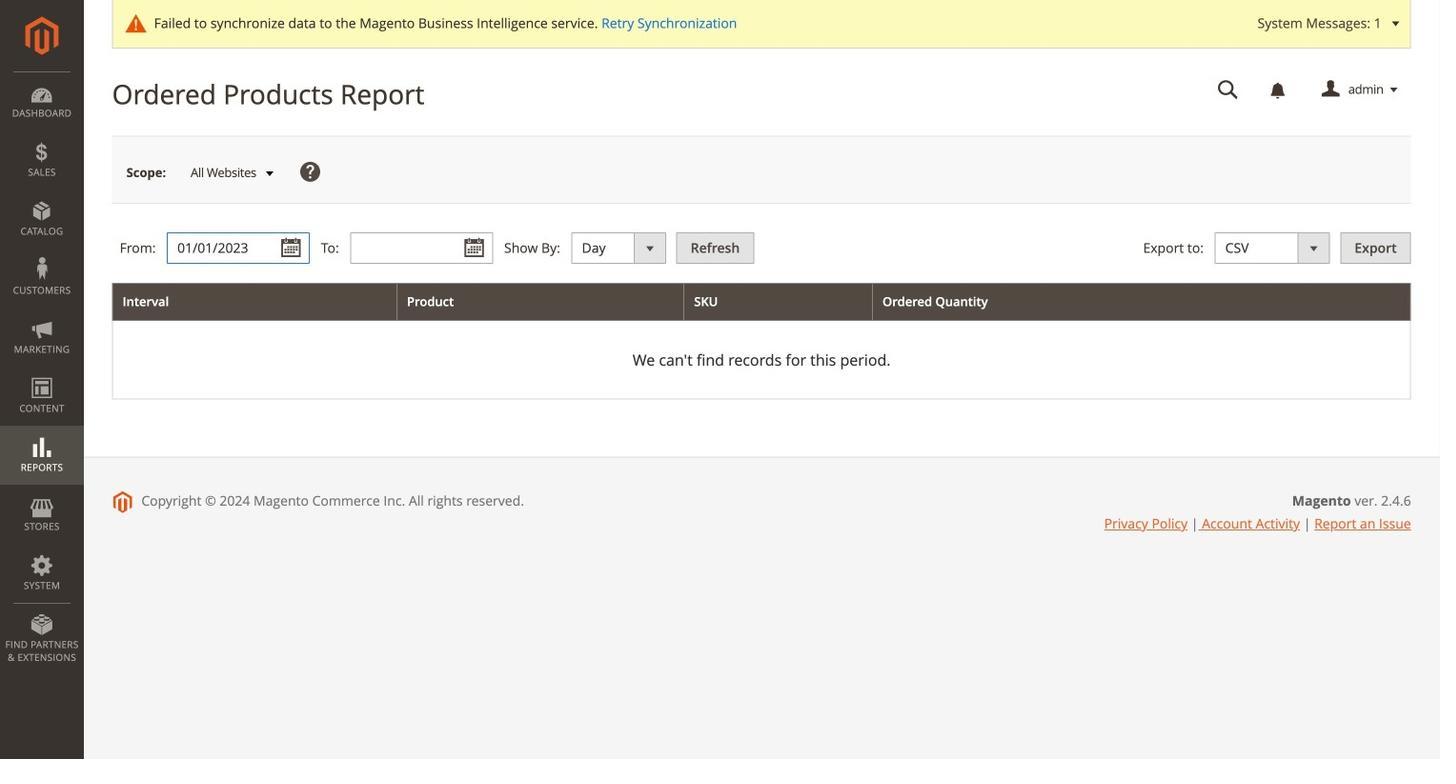 Task type: locate. For each thing, give the bounding box(es) containing it.
menu bar
[[0, 71, 84, 674]]

None text field
[[1204, 73, 1252, 107], [350, 233, 493, 264], [1204, 73, 1252, 107], [350, 233, 493, 264]]

None text field
[[167, 233, 310, 264]]

magento admin panel image
[[25, 16, 59, 55]]



